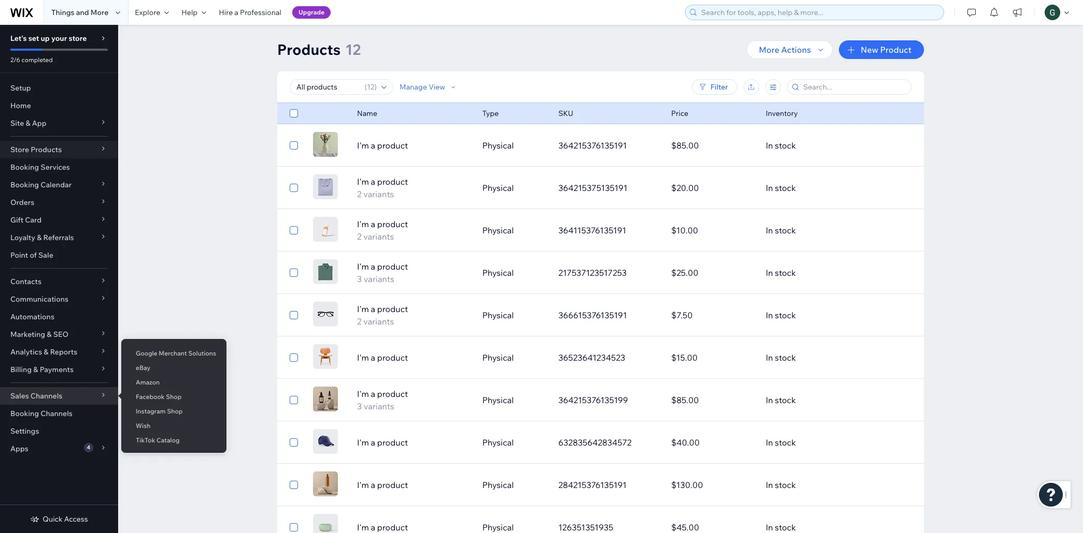 Task type: locate. For each thing, give the bounding box(es) containing it.
instagram
[[136, 408, 166, 416]]

7 in stock from the top
[[766, 396, 796, 406]]

i'm a product link
[[351, 139, 476, 152], [351, 352, 476, 364], [351, 437, 476, 449], [351, 480, 476, 492], [351, 522, 476, 534]]

booking
[[10, 163, 39, 172], [10, 180, 39, 190], [10, 410, 39, 419]]

& right billing
[[33, 365, 38, 375]]

booking services link
[[0, 159, 118, 176]]

& inside marketing & seo dropdown button
[[47, 330, 52, 340]]

$7.50
[[671, 311, 693, 321]]

amazon link
[[121, 374, 227, 392]]

4 in stock link from the top
[[760, 261, 873, 286]]

channels inside dropdown button
[[31, 392, 62, 401]]

$25.00 link
[[665, 261, 760, 286]]

1 i'm a product 3 variants from the top
[[357, 262, 408, 285]]

5 variants from the top
[[364, 402, 394, 412]]

10 physical link from the top
[[476, 516, 552, 534]]

1 3 from the top
[[357, 274, 362, 285]]

in stock
[[766, 140, 796, 151], [766, 183, 796, 193], [766, 226, 796, 236], [766, 268, 796, 278], [766, 311, 796, 321], [766, 353, 796, 363], [766, 396, 796, 406], [766, 438, 796, 448], [766, 481, 796, 491], [766, 523, 796, 533]]

0 vertical spatial $85.00
[[671, 140, 699, 151]]

& inside billing & payments popup button
[[33, 365, 38, 375]]

in stock link for 36523641234523
[[760, 346, 873, 371]]

booking down store
[[10, 163, 39, 172]]

2 physical from the top
[[482, 183, 514, 193]]

6 stock from the top
[[775, 353, 796, 363]]

billing & payments
[[10, 365, 74, 375]]

0 vertical spatial products
[[277, 40, 341, 59]]

1 vertical spatial i'm a product 2 variants
[[357, 219, 408, 242]]

8 in stock from the top
[[766, 438, 796, 448]]

8 physical from the top
[[482, 438, 514, 448]]

physical link for 126351351935
[[476, 516, 552, 534]]

2 $85.00 from the top
[[671, 396, 699, 406]]

$85.00 down price
[[671, 140, 699, 151]]

None checkbox
[[290, 107, 298, 120], [290, 182, 298, 194], [290, 224, 298, 237], [290, 267, 298, 279], [290, 309, 298, 322], [290, 394, 298, 407], [290, 480, 298, 492], [290, 522, 298, 534], [290, 107, 298, 120], [290, 182, 298, 194], [290, 224, 298, 237], [290, 267, 298, 279], [290, 309, 298, 322], [290, 394, 298, 407], [290, 480, 298, 492], [290, 522, 298, 534]]

10 in from the top
[[766, 523, 773, 533]]

variants for 364215375135191
[[364, 189, 394, 200]]

2
[[357, 189, 362, 200], [357, 232, 362, 242], [357, 317, 362, 327]]

9 stock from the top
[[775, 481, 796, 491]]

type
[[482, 109, 499, 118]]

i'm a product for 126351351935
[[357, 523, 408, 533]]

1 vertical spatial 3
[[357, 402, 362, 412]]

0 vertical spatial booking
[[10, 163, 39, 172]]

$85.00 for 364215376135191
[[671, 140, 699, 151]]

8 product from the top
[[377, 438, 408, 448]]

10 in stock link from the top
[[760, 516, 873, 534]]

8 stock from the top
[[775, 438, 796, 448]]

5 i'm a product from the top
[[357, 523, 408, 533]]

i'm a product 2 variants for 364115376135191
[[357, 219, 408, 242]]

a inside hire a professional link
[[235, 8, 238, 17]]

$85.00 link for 364215376135199
[[665, 388, 760, 413]]

in stock link for 366615376135191
[[760, 303, 873, 328]]

& left 'reports'
[[44, 348, 48, 357]]

1 vertical spatial products
[[31, 145, 62, 154]]

3 in stock link from the top
[[760, 218, 873, 243]]

physical link for 364215376135191
[[476, 133, 552, 158]]

0 vertical spatial 12
[[345, 40, 361, 59]]

physical link for 36523641234523
[[476, 346, 552, 371]]

1 vertical spatial i'm a product 3 variants
[[357, 389, 408, 412]]

physical for 632835642834572
[[482, 438, 514, 448]]

6 in stock from the top
[[766, 353, 796, 363]]

stock for 284215376135191
[[775, 481, 796, 491]]

4 physical link from the top
[[476, 261, 552, 286]]

12 for ( 12 )
[[367, 82, 375, 92]]

more left actions
[[759, 45, 780, 55]]

1 physical from the top
[[482, 140, 514, 151]]

$85.00 link up $20.00 'link'
[[665, 133, 760, 158]]

store
[[10, 145, 29, 154]]

0 vertical spatial channels
[[31, 392, 62, 401]]

Search for tools, apps, help & more... field
[[698, 5, 941, 20]]

gift card
[[10, 216, 42, 225]]

7 in stock link from the top
[[760, 388, 873, 413]]

$85.00 up $40.00
[[671, 396, 699, 406]]

shop down facebook shop link
[[167, 408, 183, 416]]

$85.00 link
[[665, 133, 760, 158], [665, 388, 760, 413]]

physical link for 217537123517253
[[476, 261, 552, 286]]

variants for 217537123517253
[[364, 274, 394, 285]]

products inside popup button
[[31, 145, 62, 154]]

booking inside dropdown button
[[10, 180, 39, 190]]

9 product from the top
[[377, 481, 408, 491]]

7 in from the top
[[766, 396, 773, 406]]

6 i'm from the top
[[357, 353, 369, 363]]

5 in stock from the top
[[766, 311, 796, 321]]

1 vertical spatial $85.00 link
[[665, 388, 760, 413]]

variants for 366615376135191
[[364, 317, 394, 327]]

9 i'm from the top
[[357, 481, 369, 491]]

quick
[[43, 515, 63, 525]]

3 i'm a product from the top
[[357, 438, 408, 448]]

2 i'm a product from the top
[[357, 353, 408, 363]]

5 physical link from the top
[[476, 303, 552, 328]]

& right site
[[26, 119, 30, 128]]

in stock link for 632835642834572
[[760, 431, 873, 456]]

help button
[[175, 0, 213, 25]]

in for 217537123517253
[[766, 268, 773, 278]]

366615376135191 link
[[552, 303, 665, 328]]

4 in stock from the top
[[766, 268, 796, 278]]

4 i'm a product from the top
[[357, 481, 408, 491]]

2 in from the top
[[766, 183, 773, 193]]

payments
[[40, 365, 74, 375]]

shop inside facebook shop link
[[166, 393, 182, 401]]

0 vertical spatial 3
[[357, 274, 362, 285]]

in stock link for 217537123517253
[[760, 261, 873, 286]]

12 up unsaved view field
[[345, 40, 361, 59]]

2 3 from the top
[[357, 402, 362, 412]]

more actions
[[759, 45, 811, 55]]

contacts button
[[0, 273, 118, 291]]

1 in stock link from the top
[[760, 133, 873, 158]]

analytics & reports button
[[0, 344, 118, 361]]

i'm a product 3 variants for 217537123517253
[[357, 262, 408, 285]]

seo
[[53, 330, 68, 340]]

marketing & seo button
[[0, 326, 118, 344]]

point
[[10, 251, 28, 260]]

& inside loyalty & referrals "dropdown button"
[[37, 233, 42, 243]]

& for marketing
[[47, 330, 52, 340]]

amazon
[[136, 379, 160, 387]]

wish
[[136, 422, 151, 430]]

3 2 from the top
[[357, 317, 362, 327]]

booking for booking calendar
[[10, 180, 39, 190]]

2 vertical spatial booking
[[10, 410, 39, 419]]

8 physical link from the top
[[476, 431, 552, 456]]

i'm a product 2 variants for 366615376135191
[[357, 304, 408, 327]]

gift card button
[[0, 212, 118, 229]]

12 up 'name'
[[367, 82, 375, 92]]

products up booking services
[[31, 145, 62, 154]]

in stock link for 364215375135191
[[760, 176, 873, 201]]

0 vertical spatial more
[[91, 8, 109, 17]]

1 vertical spatial shop
[[167, 408, 183, 416]]

2 vertical spatial 2
[[357, 317, 362, 327]]

upgrade
[[299, 8, 325, 16]]

booking up orders
[[10, 180, 39, 190]]

5 in stock link from the top
[[760, 303, 873, 328]]

4 i'm from the top
[[357, 262, 369, 272]]

$20.00 link
[[665, 176, 760, 201]]

2 in stock from the top
[[766, 183, 796, 193]]

1 2 from the top
[[357, 189, 362, 200]]

explore
[[135, 8, 160, 17]]

2 i'm a product 2 variants from the top
[[357, 219, 408, 242]]

1 $85.00 link from the top
[[665, 133, 760, 158]]

physical for 284215376135191
[[482, 481, 514, 491]]

1 product from the top
[[377, 140, 408, 151]]

0 horizontal spatial products
[[31, 145, 62, 154]]

8 in from the top
[[766, 438, 773, 448]]

& left seo
[[47, 330, 52, 340]]

0 vertical spatial $85.00 link
[[665, 133, 760, 158]]

& inside the analytics & reports dropdown button
[[44, 348, 48, 357]]

9 in from the top
[[766, 481, 773, 491]]

2 vertical spatial i'm a product 2 variants
[[357, 304, 408, 327]]

6 product from the top
[[377, 353, 408, 363]]

analytics & reports
[[10, 348, 77, 357]]

stock for 364215376135199
[[775, 396, 796, 406]]

7 physical from the top
[[482, 396, 514, 406]]

analytics
[[10, 348, 42, 357]]

&
[[26, 119, 30, 128], [37, 233, 42, 243], [47, 330, 52, 340], [44, 348, 48, 357], [33, 365, 38, 375]]

)
[[375, 82, 377, 92]]

new product
[[861, 45, 912, 55]]

things
[[51, 8, 74, 17]]

i'm a product
[[357, 140, 408, 151], [357, 353, 408, 363], [357, 438, 408, 448], [357, 481, 408, 491], [357, 523, 408, 533]]

10 in stock from the top
[[766, 523, 796, 533]]

2 for 364215375135191
[[357, 189, 362, 200]]

card
[[25, 216, 42, 225]]

7 i'm from the top
[[357, 389, 369, 400]]

point of sale link
[[0, 247, 118, 264]]

of
[[30, 251, 37, 260]]

$130.00
[[671, 481, 703, 491]]

364215375135191 link
[[552, 176, 665, 201]]

stock for 632835642834572
[[775, 438, 796, 448]]

1 vertical spatial 2
[[357, 232, 362, 242]]

products
[[277, 40, 341, 59], [31, 145, 62, 154]]

your
[[51, 34, 67, 43]]

7 physical link from the top
[[476, 388, 552, 413]]

1 $85.00 from the top
[[671, 140, 699, 151]]

reports
[[50, 348, 77, 357]]

9 physical link from the top
[[476, 473, 552, 498]]

None checkbox
[[290, 139, 298, 152], [290, 352, 298, 364], [290, 437, 298, 449], [290, 139, 298, 152], [290, 352, 298, 364], [290, 437, 298, 449]]

0 horizontal spatial 12
[[345, 40, 361, 59]]

5 stock from the top
[[775, 311, 796, 321]]

1 vertical spatial channels
[[41, 410, 72, 419]]

booking up settings
[[10, 410, 39, 419]]

setup link
[[0, 79, 118, 97]]

and
[[76, 8, 89, 17]]

shop inside instagram shop "link"
[[167, 408, 183, 416]]

facebook
[[136, 393, 165, 401]]

booking channels link
[[0, 405, 118, 423]]

physical for 36523641234523
[[482, 353, 514, 363]]

284215376135191
[[559, 481, 627, 491]]

1 physical link from the top
[[476, 133, 552, 158]]

4 stock from the top
[[775, 268, 796, 278]]

in for 364115376135191
[[766, 226, 773, 236]]

3 booking from the top
[[10, 410, 39, 419]]

1 vertical spatial $85.00
[[671, 396, 699, 406]]

1 in from the top
[[766, 140, 773, 151]]

i'm
[[357, 140, 369, 151], [357, 177, 369, 187], [357, 219, 369, 230], [357, 262, 369, 272], [357, 304, 369, 315], [357, 353, 369, 363], [357, 389, 369, 400], [357, 438, 369, 448], [357, 481, 369, 491], [357, 523, 369, 533]]

0 vertical spatial i'm a product 2 variants
[[357, 177, 408, 200]]

2 i'm a product 3 variants from the top
[[357, 389, 408, 412]]

setup
[[10, 83, 31, 93]]

36523641234523
[[559, 353, 625, 363]]

10 stock from the top
[[775, 523, 796, 533]]

8 in stock link from the top
[[760, 431, 873, 456]]

2 i'm from the top
[[357, 177, 369, 187]]

i'm a product for 284215376135191
[[357, 481, 408, 491]]

4 variants from the top
[[364, 317, 394, 327]]

channels up settings link at left bottom
[[41, 410, 72, 419]]

Search... field
[[800, 80, 908, 94]]

1 in stock from the top
[[766, 140, 796, 151]]

channels
[[31, 392, 62, 401], [41, 410, 72, 419]]

& right loyalty
[[37, 233, 42, 243]]

shop for facebook shop
[[166, 393, 182, 401]]

3 i'm a product link from the top
[[351, 437, 476, 449]]

2 i'm a product link from the top
[[351, 352, 476, 364]]

10 i'm from the top
[[357, 523, 369, 533]]

$85.00 link up $40.00 link
[[665, 388, 760, 413]]

store products button
[[0, 141, 118, 159]]

0 vertical spatial 2
[[357, 189, 362, 200]]

2 2 from the top
[[357, 232, 362, 242]]

5 i'm a product link from the top
[[351, 522, 476, 534]]

6 in from the top
[[766, 353, 773, 363]]

i'm a product link for 36523641234523
[[351, 352, 476, 364]]

physical link for 632835642834572
[[476, 431, 552, 456]]

orders button
[[0, 194, 118, 212]]

1 i'm a product from the top
[[357, 140, 408, 151]]

217537123517253
[[559, 268, 627, 278]]

364115376135191
[[559, 226, 626, 236]]

physical link for 284215376135191
[[476, 473, 552, 498]]

site
[[10, 119, 24, 128]]

1 horizontal spatial 12
[[367, 82, 375, 92]]

1 i'm from the top
[[357, 140, 369, 151]]

i'm a product link for 284215376135191
[[351, 480, 476, 492]]

5 physical from the top
[[482, 311, 514, 321]]

2 variants from the top
[[364, 232, 394, 242]]

in stock for 366615376135191
[[766, 311, 796, 321]]

shop down amazon link
[[166, 393, 182, 401]]

1 stock from the top
[[775, 140, 796, 151]]

7 product from the top
[[377, 389, 408, 400]]

1 vertical spatial booking
[[10, 180, 39, 190]]

0 vertical spatial i'm a product 3 variants
[[357, 262, 408, 285]]

4 i'm a product link from the top
[[351, 480, 476, 492]]

9 in stock from the top
[[766, 481, 796, 491]]

1 vertical spatial more
[[759, 45, 780, 55]]

products 12
[[277, 40, 361, 59]]

more inside dropdown button
[[759, 45, 780, 55]]

$40.00
[[671, 438, 700, 448]]

0 vertical spatial shop
[[166, 393, 182, 401]]

1 i'm a product link from the top
[[351, 139, 476, 152]]

217537123517253 link
[[552, 261, 665, 286]]

6 physical link from the top
[[476, 346, 552, 371]]

professional
[[240, 8, 281, 17]]

in stock link for 364215376135191
[[760, 133, 873, 158]]

channels up booking channels
[[31, 392, 62, 401]]

7 stock from the top
[[775, 396, 796, 406]]

3 stock from the top
[[775, 226, 796, 236]]

in for 366615376135191
[[766, 311, 773, 321]]

6 physical from the top
[[482, 353, 514, 363]]

completed
[[22, 56, 53, 64]]

apps
[[10, 445, 28, 454]]

in stock for 36523641234523
[[766, 353, 796, 363]]

1 variants from the top
[[364, 189, 394, 200]]

inventory
[[766, 109, 798, 118]]

4 physical from the top
[[482, 268, 514, 278]]

in stock link for 126351351935
[[760, 516, 873, 534]]

physical link for 364215376135199
[[476, 388, 552, 413]]

6 in stock link from the top
[[760, 346, 873, 371]]

2 physical link from the top
[[476, 176, 552, 201]]

services
[[41, 163, 70, 172]]

in stock link for 284215376135191
[[760, 473, 873, 498]]

3 in stock from the top
[[766, 226, 796, 236]]

quick access
[[43, 515, 88, 525]]

5 product from the top
[[377, 304, 408, 315]]

home link
[[0, 97, 118, 115]]

products down upgrade 'button'
[[277, 40, 341, 59]]

1 i'm a product 2 variants from the top
[[357, 177, 408, 200]]

1 horizontal spatial more
[[759, 45, 780, 55]]

2 in stock link from the top
[[760, 176, 873, 201]]

things and more
[[51, 8, 109, 17]]

3 physical link from the top
[[476, 218, 552, 243]]

10 physical from the top
[[482, 523, 514, 533]]

& inside site & app dropdown button
[[26, 119, 30, 128]]

more right and
[[91, 8, 109, 17]]

sales channels button
[[0, 388, 118, 405]]

in for 364215375135191
[[766, 183, 773, 193]]

stock
[[775, 140, 796, 151], [775, 183, 796, 193], [775, 226, 796, 236], [775, 268, 796, 278], [775, 311, 796, 321], [775, 353, 796, 363], [775, 396, 796, 406], [775, 438, 796, 448], [775, 481, 796, 491], [775, 523, 796, 533]]

Unsaved view field
[[293, 80, 362, 94]]

new product button
[[839, 40, 924, 59]]

4 in from the top
[[766, 268, 773, 278]]

i'm a product 3 variants for 364215376135199
[[357, 389, 408, 412]]

manage
[[400, 82, 427, 92]]

3 for 364215376135199
[[357, 402, 362, 412]]

1 vertical spatial 12
[[367, 82, 375, 92]]



Task type: describe. For each thing, give the bounding box(es) containing it.
in for 126351351935
[[766, 523, 773, 533]]

filter button
[[692, 79, 738, 95]]

hire a professional link
[[213, 0, 288, 25]]

i'm a product link for 126351351935
[[351, 522, 476, 534]]

product
[[880, 45, 912, 55]]

variants for 364215376135199
[[364, 402, 394, 412]]

booking calendar button
[[0, 176, 118, 194]]

manage view
[[400, 82, 445, 92]]

in for 284215376135191
[[766, 481, 773, 491]]

name
[[357, 109, 377, 118]]

booking channels
[[10, 410, 72, 419]]

billing & payments button
[[0, 361, 118, 379]]

settings
[[10, 427, 39, 436]]

632835642834572
[[559, 438, 632, 448]]

$7.50 link
[[665, 303, 760, 328]]

physical link for 366615376135191
[[476, 303, 552, 328]]

physical for 364115376135191
[[482, 226, 514, 236]]

4
[[87, 445, 90, 452]]

$130.00 link
[[665, 473, 760, 498]]

physical for 364215375135191
[[482, 183, 514, 193]]

in stock for 364115376135191
[[766, 226, 796, 236]]

sidebar element
[[0, 25, 118, 534]]

in stock for 217537123517253
[[766, 268, 796, 278]]

in for 364215376135191
[[766, 140, 773, 151]]

tiktok
[[136, 437, 155, 445]]

i'm a product link for 632835642834572
[[351, 437, 476, 449]]

merchant
[[159, 350, 187, 358]]

actions
[[782, 45, 811, 55]]

instagram shop
[[136, 408, 183, 416]]

364215375135191
[[559, 183, 628, 193]]

channels for sales channels
[[31, 392, 62, 401]]

0 horizontal spatial more
[[91, 8, 109, 17]]

channels for booking channels
[[41, 410, 72, 419]]

& for loyalty
[[37, 233, 42, 243]]

sales
[[10, 392, 29, 401]]

i'm a product 2 variants for 364215375135191
[[357, 177, 408, 200]]

communications button
[[0, 291, 118, 308]]

( 12 )
[[365, 82, 377, 92]]

$45.00
[[671, 523, 699, 533]]

$10.00 link
[[665, 218, 760, 243]]

ebay link
[[121, 360, 227, 377]]

2 for 366615376135191
[[357, 317, 362, 327]]

filter
[[711, 82, 728, 92]]

3 i'm from the top
[[357, 219, 369, 230]]

12 for products 12
[[345, 40, 361, 59]]

$85.00 link for 364215376135191
[[665, 133, 760, 158]]

366615376135191
[[559, 311, 627, 321]]

8 i'm from the top
[[357, 438, 369, 448]]

i'm a product for 36523641234523
[[357, 353, 408, 363]]

instagram shop link
[[121, 403, 227, 421]]

284215376135191 link
[[552, 473, 665, 498]]

in stock for 126351351935
[[766, 523, 796, 533]]

364215376135191 link
[[552, 133, 665, 158]]

in stock for 364215376135191
[[766, 140, 796, 151]]

physical link for 364115376135191
[[476, 218, 552, 243]]

& for site
[[26, 119, 30, 128]]

in for 364215376135199
[[766, 396, 773, 406]]

364115376135191 link
[[552, 218, 665, 243]]

sku
[[559, 109, 573, 118]]

stock for 364215376135191
[[775, 140, 796, 151]]

tiktok catalog link
[[121, 432, 227, 450]]

126351351935
[[559, 523, 614, 533]]

$85.00 for 364215376135199
[[671, 396, 699, 406]]

site & app button
[[0, 115, 118, 132]]

manage view button
[[400, 82, 458, 92]]

36523641234523 link
[[552, 346, 665, 371]]

126351351935 link
[[552, 516, 665, 534]]

364215376135199
[[559, 396, 628, 406]]

stock for 364115376135191
[[775, 226, 796, 236]]

in for 632835642834572
[[766, 438, 773, 448]]

in for 36523641234523
[[766, 353, 773, 363]]

wish link
[[121, 418, 227, 435]]

set
[[28, 34, 39, 43]]

& for analytics
[[44, 348, 48, 357]]

shop for instagram shop
[[167, 408, 183, 416]]

stock for 126351351935
[[775, 523, 796, 533]]

up
[[41, 34, 50, 43]]

physical for 126351351935
[[482, 523, 514, 533]]

$20.00
[[671, 183, 699, 193]]

help
[[182, 8, 198, 17]]

sales channels
[[10, 392, 62, 401]]

catalog
[[157, 437, 180, 445]]

booking services
[[10, 163, 70, 172]]

$10.00
[[671, 226, 698, 236]]

orders
[[10, 198, 34, 207]]

& for billing
[[33, 365, 38, 375]]

booking for booking channels
[[10, 410, 39, 419]]

marketing & seo
[[10, 330, 68, 340]]

store products
[[10, 145, 62, 154]]

3 for 217537123517253
[[357, 274, 362, 285]]

in stock for 364215375135191
[[766, 183, 796, 193]]

booking calendar
[[10, 180, 72, 190]]

let's set up your store
[[10, 34, 87, 43]]

variants for 364115376135191
[[364, 232, 394, 242]]

solutions
[[188, 350, 216, 358]]

physical for 364215376135191
[[482, 140, 514, 151]]

$25.00
[[671, 268, 699, 278]]

in stock for 364215376135199
[[766, 396, 796, 406]]

$40.00 link
[[665, 431, 760, 456]]

1 horizontal spatial products
[[277, 40, 341, 59]]

calendar
[[41, 180, 72, 190]]

physical for 217537123517253
[[482, 268, 514, 278]]

4 product from the top
[[377, 262, 408, 272]]

new
[[861, 45, 879, 55]]

google merchant solutions link
[[121, 345, 227, 363]]

2 for 364115376135191
[[357, 232, 362, 242]]

2 product from the top
[[377, 177, 408, 187]]

stock for 36523641234523
[[775, 353, 796, 363]]

physical link for 364215375135191
[[476, 176, 552, 201]]

physical for 366615376135191
[[482, 311, 514, 321]]

2/6 completed
[[10, 56, 53, 64]]

physical for 364215376135199
[[482, 396, 514, 406]]

gift
[[10, 216, 23, 225]]

5 i'm from the top
[[357, 304, 369, 315]]

in stock for 632835642834572
[[766, 438, 796, 448]]

loyalty & referrals button
[[0, 229, 118, 247]]

automations
[[10, 313, 54, 322]]

3 product from the top
[[377, 219, 408, 230]]

i'm a product link for 364215376135191
[[351, 139, 476, 152]]

quick access button
[[30, 515, 88, 525]]

automations link
[[0, 308, 118, 326]]

stock for 366615376135191
[[775, 311, 796, 321]]

in stock link for 364215376135199
[[760, 388, 873, 413]]

billing
[[10, 365, 32, 375]]

in stock for 284215376135191
[[766, 481, 796, 491]]

sale
[[38, 251, 53, 260]]

in stock link for 364115376135191
[[760, 218, 873, 243]]

let's
[[10, 34, 27, 43]]

ebay
[[136, 364, 150, 372]]

stock for 364215375135191
[[775, 183, 796, 193]]

loyalty
[[10, 233, 35, 243]]

632835642834572 link
[[552, 431, 665, 456]]

10 product from the top
[[377, 523, 408, 533]]

facebook shop link
[[121, 389, 227, 406]]

i'm a product for 632835642834572
[[357, 438, 408, 448]]

upgrade button
[[292, 6, 331, 19]]

stock for 217537123517253
[[775, 268, 796, 278]]

i'm a product for 364215376135191
[[357, 140, 408, 151]]



Task type: vqa. For each thing, say whether or not it's contained in the screenshot.


